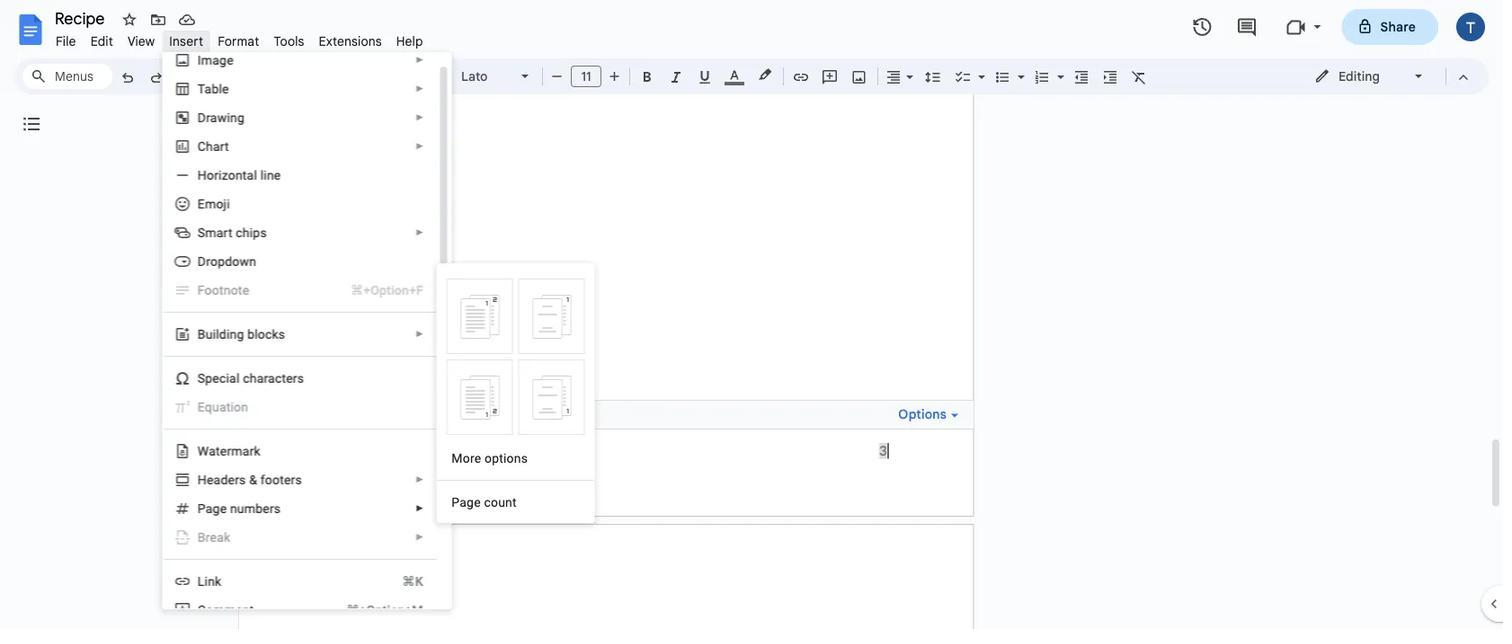 Task type: locate. For each thing, give the bounding box(es) containing it.
chips
[[235, 225, 266, 240]]

editing
[[1339, 68, 1380, 84]]

horizontal line r element
[[197, 168, 286, 183]]

comment m element
[[197, 603, 259, 618]]

ilding
[[212, 327, 244, 342]]

i mage
[[197, 53, 233, 67]]

2 menu item from the top
[[163, 393, 436, 422]]

application containing share
[[0, 0, 1503, 629]]

⌘+option+f element
[[329, 281, 423, 299]]

2 ► from the top
[[415, 84, 424, 94]]

rawing
[[206, 110, 244, 125]]

h
[[197, 473, 206, 487]]

b u ilding blocks
[[197, 327, 285, 342]]

options button
[[891, 403, 965, 427]]

page count o element
[[452, 495, 522, 510]]

text color image
[[725, 64, 745, 85]]

9 ► from the top
[[415, 532, 424, 543]]

1 vertical spatial c
[[484, 495, 491, 510]]

menu bar
[[49, 23, 430, 53]]

row 2. column 2. page number in footer starting on the second page element
[[518, 360, 585, 435]]

2 vertical spatial menu item
[[163, 523, 436, 552]]

Star checkbox
[[117, 7, 142, 32]]

chart q element
[[197, 139, 234, 154]]

footers
[[260, 473, 302, 487]]

menu item down characters at the bottom left of the page
[[163, 393, 436, 422]]

row up row 2. column 2. page number in footer starting on the second page element
[[444, 276, 587, 357]]

break k element
[[197, 530, 235, 545]]

characters
[[243, 371, 304, 386]]

help menu item
[[389, 31, 430, 52]]

b
[[197, 327, 205, 342]]

menu bar containing file
[[49, 23, 430, 53]]

extensions
[[319, 33, 382, 49]]

spe
[[197, 371, 219, 386]]

menu bar banner
[[0, 0, 1503, 629]]

&
[[249, 473, 257, 487]]

table t element
[[197, 81, 234, 96]]

Font size field
[[571, 66, 609, 88]]

ho
[[197, 168, 214, 183]]

smart chips z element
[[197, 225, 272, 240]]

izontal
[[218, 168, 257, 183]]

row up options
[[444, 357, 587, 438]]

⌘+option+f
[[350, 283, 423, 298]]

co
[[197, 603, 213, 618]]

building blocks u element
[[197, 327, 290, 342]]

page
[[452, 495, 481, 510]]

smart
[[197, 225, 232, 240]]

numbered list menu image
[[1053, 65, 1065, 71]]

e
[[197, 400, 204, 415]]

menu
[[156, 0, 452, 625], [436, 263, 595, 523]]

image i element
[[197, 53, 239, 67]]

►
[[415, 55, 424, 65], [415, 84, 424, 94], [415, 112, 424, 123], [415, 141, 424, 152], [415, 227, 424, 238], [415, 329, 424, 339], [415, 475, 424, 485], [415, 504, 424, 514], [415, 532, 424, 543]]

0 vertical spatial menu item
[[163, 276, 436, 305]]

0 vertical spatial c
[[219, 371, 226, 386]]

► for e numbers
[[415, 504, 424, 514]]

c left unt
[[484, 495, 491, 510]]

row 1. column 1. page number in header starting on the first page element
[[446, 279, 513, 354]]

page numbers g element
[[197, 501, 286, 516]]

7 ► from the top
[[415, 475, 424, 485]]

r
[[214, 168, 218, 183]]

c
[[219, 371, 226, 386], [484, 495, 491, 510]]

file
[[56, 33, 76, 49]]

line
[[260, 168, 280, 183]]

1 menu item from the top
[[163, 276, 436, 305]]

mode and view toolbar
[[1301, 58, 1478, 94]]

⌘+option+m
[[346, 603, 423, 618]]

emoji 7 element
[[197, 196, 235, 211]]

application
[[0, 0, 1503, 629]]

1 vertical spatial menu item
[[163, 393, 436, 422]]

⌘+option+m element
[[325, 602, 423, 620]]

highlight color image
[[755, 64, 775, 85]]

format
[[218, 33, 259, 49]]

ho r izontal line
[[197, 168, 280, 183]]

c up e quation
[[219, 371, 226, 386]]

3 menu item from the top
[[163, 523, 436, 552]]

► for ilding blocks
[[415, 329, 424, 339]]

1 row from the top
[[444, 276, 587, 357]]

2 row from the top
[[444, 357, 587, 438]]

e
[[220, 501, 226, 516]]

chart
[[197, 139, 229, 154]]

Font size text field
[[572, 66, 601, 87]]

ote
[[230, 283, 249, 298]]

c for o
[[484, 495, 491, 510]]

3 ► from the top
[[415, 112, 424, 123]]

link l element
[[197, 574, 226, 589]]

menu item up blocks
[[163, 276, 436, 305]]

extensions menu item
[[312, 31, 389, 52]]

row
[[444, 276, 587, 357], [444, 357, 587, 438]]

1 ► from the top
[[415, 55, 424, 65]]

d
[[197, 110, 206, 125]]

1 horizontal spatial c
[[484, 495, 491, 510]]

watermark j element
[[197, 444, 266, 459]]

l ink
[[197, 574, 221, 589]]

4 ► from the top
[[415, 141, 424, 152]]

footnote n element
[[197, 283, 254, 298]]

menu item containing foot
[[163, 276, 436, 305]]

edit menu item
[[83, 31, 120, 52]]

menu item down numbers
[[163, 523, 436, 552]]

h eaders & footers
[[197, 473, 302, 487]]

pa g e numbers
[[197, 501, 280, 516]]

8 ► from the top
[[415, 504, 424, 514]]

6 ► from the top
[[415, 329, 424, 339]]

0 horizontal spatial c
[[219, 371, 226, 386]]

menu item
[[163, 276, 436, 305], [163, 393, 436, 422], [163, 523, 436, 552]]



Task type: describe. For each thing, give the bounding box(es) containing it.
t
[[197, 81, 204, 96]]

e quation
[[197, 400, 248, 415]]

tools
[[274, 33, 304, 49]]

ial
[[226, 371, 239, 386]]

m
[[452, 451, 463, 466]]

share
[[1381, 19, 1416, 35]]

ink
[[204, 574, 221, 589]]

able
[[204, 81, 229, 96]]

menu containing i
[[156, 0, 452, 625]]

dropdown
[[197, 254, 256, 269]]

g
[[212, 501, 220, 516]]

tools menu item
[[267, 31, 312, 52]]

ore
[[463, 451, 481, 466]]

lato
[[461, 68, 488, 84]]

menu item containing brea
[[163, 523, 436, 552]]

blocks
[[247, 327, 285, 342]]

o
[[491, 495, 498, 510]]

emoji
[[197, 196, 230, 211]]

more options m element
[[452, 451, 533, 466]]

checklist menu image
[[974, 65, 986, 71]]

options
[[485, 451, 528, 466]]

► for h eaders & footers
[[415, 475, 424, 485]]

t able
[[197, 81, 229, 96]]

m ore options
[[452, 451, 528, 466]]

page c o unt
[[452, 495, 517, 510]]

row 1. column 2. page number in header starting on the second page element
[[518, 279, 585, 354]]

smart chips
[[197, 225, 266, 240]]

c for ial
[[219, 371, 226, 386]]

file menu item
[[49, 31, 83, 52]]

menu containing m
[[436, 263, 595, 523]]

share button
[[1342, 9, 1439, 45]]

watermark
[[197, 444, 260, 459]]

u
[[205, 327, 212, 342]]

numbers
[[230, 501, 280, 516]]

headers & footers h element
[[197, 473, 307, 487]]

⌘k element
[[380, 573, 423, 591]]

dropdown 6 element
[[197, 254, 261, 269]]

format menu item
[[211, 31, 267, 52]]

m
[[213, 603, 224, 618]]

edit
[[90, 33, 113, 49]]

foot
[[197, 283, 223, 298]]

quation
[[204, 400, 248, 415]]

Rename text field
[[49, 7, 115, 29]]

5 ► from the top
[[415, 227, 424, 238]]

font list. lato selected. option
[[461, 64, 511, 89]]

ment
[[224, 603, 254, 618]]

view menu item
[[120, 31, 162, 52]]

options
[[899, 407, 947, 423]]

► for t able
[[415, 84, 424, 94]]

n
[[223, 283, 230, 298]]

co m ment
[[197, 603, 254, 618]]

row 2. column 1. page number in footer starting on the first page element
[[446, 360, 513, 435]]

unt
[[498, 495, 517, 510]]

insert menu item
[[162, 31, 211, 52]]

spe c ial characters
[[197, 371, 304, 386]]

⌘k
[[402, 574, 423, 589]]

view
[[128, 33, 155, 49]]

drawing d element
[[197, 110, 250, 125]]

brea k
[[197, 530, 230, 545]]

editing button
[[1302, 63, 1438, 90]]

help
[[396, 33, 423, 49]]

brea
[[197, 530, 223, 545]]

insert image image
[[849, 64, 870, 89]]

foot n ote
[[197, 283, 249, 298]]

equation e element
[[197, 400, 253, 415]]

Menus field
[[22, 64, 112, 89]]

insert
[[169, 33, 203, 49]]

footer
[[253, 408, 289, 422]]

line & paragraph spacing image
[[923, 64, 944, 89]]

menu item containing e
[[163, 393, 436, 422]]

► for brea k
[[415, 532, 424, 543]]

eaders
[[206, 473, 245, 487]]

main toolbar
[[112, 0, 1154, 372]]

► for i mage
[[415, 55, 424, 65]]

special characters c element
[[197, 371, 309, 386]]

► for d rawing
[[415, 112, 424, 123]]

pa
[[197, 501, 212, 516]]

menu bar inside "menu bar" banner
[[49, 23, 430, 53]]

mage
[[201, 53, 233, 67]]

l
[[197, 574, 204, 589]]

i
[[197, 53, 201, 67]]

d rawing
[[197, 110, 244, 125]]

k
[[223, 530, 230, 545]]



Task type: vqa. For each thing, say whether or not it's contained in the screenshot.
navigation
no



